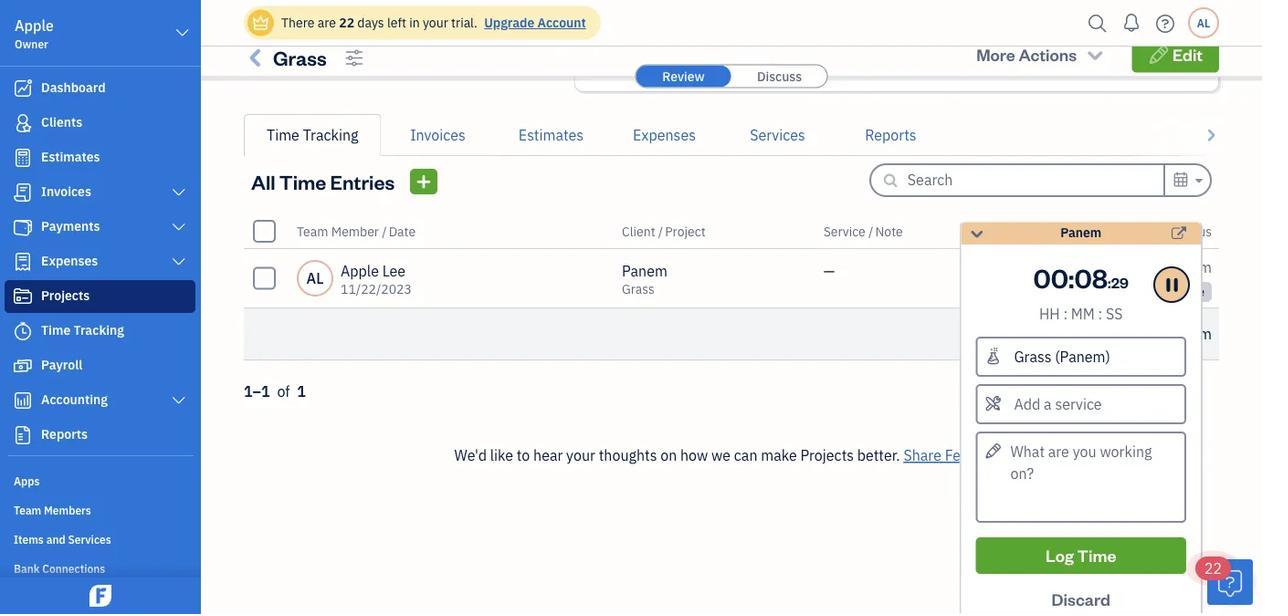 Task type: locate. For each thing, give the bounding box(es) containing it.
services up bank connections link
[[68, 532, 111, 547]]

expenses
[[967, 57, 1022, 74]]

freshbooks image
[[86, 585, 115, 607]]

reports link down time
[[834, 114, 947, 156]]

1 vertical spatial projects
[[800, 446, 854, 465]]

apple for owner
[[15, 16, 54, 35]]

1 horizontal spatial estimates link
[[494, 114, 608, 156]]

0 horizontal spatial time tracking
[[41, 322, 124, 339]]

0 vertical spatial apple
[[15, 16, 54, 35]]

panem down client
[[622, 262, 667, 281]]

apple owner
[[15, 16, 54, 51]]

entries
[[330, 168, 395, 195]]

0 vertical spatial estimates
[[519, 126, 584, 145]]

0 horizontal spatial estimates
[[41, 148, 100, 165]]

al
[[1197, 16, 1210, 30], [306, 269, 324, 288]]

00m down billable
[[1182, 325, 1212, 344]]

services
[[750, 126, 805, 145], [68, 532, 111, 547]]

days
[[357, 14, 384, 31], [1121, 38, 1152, 57]]

0 vertical spatial time tracking link
[[244, 114, 381, 156]]

time / status
[[1137, 223, 1212, 240]]

0 horizontal spatial invoices
[[41, 183, 91, 200]]

00m up the review at the top right of page
[[657, 37, 691, 58]]

1 horizontal spatial reports
[[865, 126, 917, 145]]

in
[[409, 14, 420, 31], [666, 57, 676, 74]]

00m up discuss 'link' at the right top
[[818, 38, 849, 57]]

chevron large down image for payments
[[170, 220, 187, 235]]

team inside 'link'
[[14, 503, 41, 518]]

0 horizontal spatial unbilled
[[786, 57, 832, 74]]

unbilled inside '0h 00m unbilled time'
[[786, 57, 832, 74]]

calendar image
[[1172, 169, 1189, 191]]

/ right client
[[658, 223, 663, 240]]

money image
[[12, 357, 34, 375]]

resource center badge image
[[1207, 560, 1253, 605]]

time tracking link down projects link
[[5, 315, 195, 348]]

1 horizontal spatial expenses
[[633, 126, 696, 145]]

0 vertical spatial reports
[[865, 126, 917, 145]]

apple inside apple lee 11/22/2023
[[341, 262, 379, 281]]

invoices up the time entry menu icon
[[410, 126, 466, 145]]

reports link down accounting link
[[5, 419, 195, 452]]

service link
[[823, 223, 869, 240]]

expenses link down payments link
[[5, 246, 195, 279]]

1 horizontal spatial 22
[[1205, 559, 1222, 579]]

projects
[[41, 287, 90, 304], [800, 446, 854, 465]]

00m
[[657, 37, 691, 58], [818, 38, 849, 57], [1182, 258, 1212, 277], [1182, 325, 1212, 344]]

0 horizontal spatial grass
[[273, 45, 327, 71]]

al up edit
[[1197, 16, 1210, 30]]

apple up owner
[[15, 16, 54, 35]]

invoices link up payments link
[[5, 176, 195, 209]]

unbilled
[[786, 57, 832, 74], [918, 57, 964, 74]]

ss
[[1106, 305, 1123, 324]]

4 / from the left
[[1168, 223, 1173, 240]]

1 horizontal spatial tracking
[[303, 126, 358, 145]]

1 vertical spatial your
[[566, 446, 595, 465]]

1 vertical spatial grass
[[622, 281, 655, 298]]

al inside al dropdown button
[[1197, 16, 1210, 30]]

3 / from the left
[[869, 223, 873, 240]]

expenses link down the review link
[[608, 114, 721, 156]]

0 horizontal spatial tracking
[[74, 322, 124, 339]]

billable
[[1160, 284, 1205, 300]]

0 vertical spatial 0h
[[798, 38, 815, 57]]

project link
[[665, 223, 706, 240]]

1 vertical spatial al
[[306, 269, 324, 288]]

1 horizontal spatial invoices
[[410, 126, 466, 145]]

1 horizontal spatial al
[[1197, 16, 1210, 30]]

1 horizontal spatial 0h
[[1161, 325, 1178, 344]]

share feedback button
[[904, 445, 1009, 467]]

0 horizontal spatial apple
[[15, 16, 54, 35]]

projects right make
[[800, 446, 854, 465]]

00
[[1033, 260, 1068, 295]]

1 horizontal spatial grass
[[622, 281, 655, 298]]

1 unbilled from the left
[[786, 57, 832, 74]]

invoices
[[410, 126, 466, 145], [41, 183, 91, 200]]

0 horizontal spatial services
[[68, 532, 111, 547]]

1 vertical spatial expenses
[[41, 253, 98, 269]]

time
[[267, 126, 299, 145], [279, 168, 326, 195], [1137, 223, 1165, 240], [41, 322, 71, 339], [1077, 545, 1116, 567]]

tracking inside main element
[[74, 322, 124, 339]]

1 vertical spatial 22
[[1205, 559, 1222, 579]]

Add a service text field
[[978, 386, 1184, 423]]

team members link
[[5, 496, 195, 523]]

0 horizontal spatial reports
[[41, 426, 88, 443]]

apple inside main element
[[15, 16, 54, 35]]

chevron large down image for invoices
[[170, 185, 187, 200]]

1 vertical spatial invoices
[[41, 183, 91, 200]]

time tracking up all time entries at top left
[[267, 126, 358, 145]]

chevron large down image inside payments link
[[170, 220, 187, 235]]

1 horizontal spatial invoices link
[[381, 114, 494, 156]]

your right the hear at bottom
[[566, 446, 595, 465]]

status
[[1175, 223, 1212, 240]]

00m for 0h
[[818, 38, 849, 57]]

0 vertical spatial panem
[[1060, 224, 1102, 241]]

0 horizontal spatial 22
[[339, 14, 354, 31]]

time
[[835, 57, 861, 74]]

0 horizontal spatial expenses
[[41, 253, 98, 269]]

0 horizontal spatial time tracking link
[[5, 315, 195, 348]]

payments
[[41, 218, 100, 235]]

: inside 00 : 08 : 29
[[1108, 272, 1111, 292]]

/ left note link
[[869, 223, 873, 240]]

unbilled left time
[[786, 57, 832, 74]]

to
[[517, 446, 530, 465]]

0 vertical spatial grass
[[273, 45, 327, 71]]

days inside 8 days until due
[[1121, 38, 1152, 57]]

chevron large down image
[[174, 22, 191, 44], [170, 185, 187, 200], [170, 220, 187, 235], [170, 255, 187, 269], [170, 394, 187, 408]]

crown image
[[251, 13, 270, 32]]

6h
[[634, 37, 653, 58]]

tracking up all time entries at top left
[[303, 126, 358, 145]]

2 / from the left
[[658, 223, 663, 240]]

in left budget
[[666, 57, 676, 74]]

1 vertical spatial in
[[666, 57, 676, 74]]

1–1
[[244, 382, 270, 401]]

date
[[389, 223, 416, 240]]

more actions button
[[960, 36, 1121, 73]]

dashboard image
[[12, 79, 34, 98]]

1 horizontal spatial your
[[566, 446, 595, 465]]

apple left lee
[[341, 262, 379, 281]]

1 vertical spatial 0h
[[1161, 325, 1178, 344]]

0 vertical spatial al
[[1197, 16, 1210, 30]]

1 horizontal spatial estimates
[[519, 126, 584, 145]]

time tracking
[[267, 126, 358, 145], [41, 322, 124, 339]]

time right timer icon
[[41, 322, 71, 339]]

2 unbilled from the left
[[918, 57, 964, 74]]

estimates link for services link
[[494, 114, 608, 156]]

expenses link
[[608, 114, 721, 156], [5, 246, 195, 279]]

apps
[[14, 474, 40, 489]]

0 horizontal spatial days
[[357, 14, 384, 31]]

expenses
[[633, 126, 696, 145], [41, 253, 98, 269]]

invoices link up the time entry menu icon
[[381, 114, 494, 156]]

22
[[339, 14, 354, 31], [1205, 559, 1222, 579]]

0h right unbilled
[[1161, 325, 1178, 344]]

0h
[[798, 38, 815, 57], [1161, 325, 1178, 344]]

0 horizontal spatial 0h
[[798, 38, 815, 57]]

expenses down payments
[[41, 253, 98, 269]]

and
[[46, 532, 65, 547]]

:
[[1068, 260, 1074, 295], [1108, 272, 1111, 292], [1063, 305, 1068, 324], [1098, 305, 1103, 324], [1153, 325, 1158, 344]]

time left open in new window icon
[[1137, 223, 1165, 240]]

there are 22 days left in your trial. upgrade account
[[281, 14, 586, 31]]

0 vertical spatial your
[[423, 14, 448, 31]]

0 vertical spatial invoices link
[[381, 114, 494, 156]]

grass down there
[[273, 45, 327, 71]]

invoices link
[[381, 114, 494, 156], [5, 176, 195, 209]]

panem
[[1060, 224, 1102, 241], [622, 262, 667, 281]]

0 vertical spatial reports link
[[834, 114, 947, 156]]

team for team member / date
[[297, 223, 328, 240]]

0h inside '0h 00m unbilled time'
[[798, 38, 815, 57]]

11/22/2023
[[341, 281, 412, 298]]

1 vertical spatial time tracking link
[[5, 315, 195, 348]]

unbilled left expenses
[[918, 57, 964, 74]]

invoices up payments
[[41, 183, 91, 200]]

estimates link for payments link
[[5, 142, 195, 174]]

: up 'ss'
[[1108, 272, 1111, 292]]

1 vertical spatial estimates
[[41, 148, 100, 165]]

there
[[281, 14, 315, 31]]

1h
[[1161, 258, 1178, 277]]

1
[[297, 382, 306, 401]]

left
[[387, 14, 406, 31]]

0 vertical spatial projects
[[41, 287, 90, 304]]

/ left date
[[382, 223, 387, 240]]

settings for this project image
[[345, 47, 364, 69]]

expenses inside main element
[[41, 253, 98, 269]]

1 horizontal spatial services
[[750, 126, 805, 145]]

upgrade
[[484, 14, 534, 31]]

0 horizontal spatial panem
[[622, 262, 667, 281]]

time right log at the bottom of page
[[1077, 545, 1116, 567]]

0 vertical spatial invoices
[[410, 126, 466, 145]]

0 horizontal spatial projects
[[41, 287, 90, 304]]

client / project
[[622, 223, 706, 240]]

team left member
[[297, 223, 328, 240]]

payroll
[[41, 357, 82, 374]]

apple
[[15, 16, 54, 35], [341, 262, 379, 281]]

1 horizontal spatial in
[[666, 57, 676, 74]]

projects right project 'icon'
[[41, 287, 90, 304]]

log
[[1046, 545, 1074, 567]]

expenses down the review link
[[633, 126, 696, 145]]

of
[[277, 382, 290, 401]]

time tracking down projects link
[[41, 322, 124, 339]]

unbilled
[[1099, 325, 1153, 344]]

0 horizontal spatial invoices link
[[5, 176, 195, 209]]

lee
[[382, 262, 406, 281]]

1 vertical spatial expenses link
[[5, 246, 195, 279]]

chevron large down image for expenses
[[170, 255, 187, 269]]

service / note
[[823, 223, 903, 240]]

client image
[[12, 114, 34, 132]]

1 vertical spatial panem
[[622, 262, 667, 281]]

grass down client
[[622, 281, 655, 298]]

0 horizontal spatial estimates link
[[5, 142, 195, 174]]

0h up discuss
[[798, 38, 815, 57]]

0 vertical spatial time tracking
[[267, 126, 358, 145]]

services down discuss 'link' at the right top
[[750, 126, 805, 145]]

apps link
[[5, 467, 195, 494]]

accounting link
[[5, 384, 195, 417]]

1 horizontal spatial apple
[[341, 262, 379, 281]]

time tracking link up all time entries at top left
[[244, 114, 381, 156]]

chevron large down image inside accounting link
[[170, 394, 187, 408]]

reports link
[[834, 114, 947, 156], [5, 419, 195, 452]]

projects image
[[244, 43, 269, 72]]

your left trial.
[[423, 14, 448, 31]]

main element
[[0, 0, 247, 615]]

owner
[[15, 37, 48, 51]]

notifications image
[[1117, 5, 1146, 41]]

1 vertical spatial time tracking
[[41, 322, 124, 339]]

mm
[[1071, 305, 1095, 324]]

0 horizontal spatial team
[[14, 503, 41, 518]]

review
[[662, 68, 705, 84]]

22 button
[[1195, 557, 1253, 605]]

1 vertical spatial days
[[1121, 38, 1152, 57]]

grass inside panem grass
[[622, 281, 655, 298]]

items
[[14, 532, 44, 547]]

00m inside 1h 00m non-billable
[[1182, 258, 1212, 277]]

1 horizontal spatial team
[[297, 223, 328, 240]]

project image
[[12, 288, 34, 306]]

due
[[1134, 57, 1156, 74]]

discuss link
[[732, 65, 827, 87]]

1 horizontal spatial days
[[1121, 38, 1152, 57]]

1 horizontal spatial unbilled
[[918, 57, 964, 74]]

00m inside 6h 00m remaining in budget
[[657, 37, 691, 58]]

00m inside '0h 00m unbilled time'
[[818, 38, 849, 57]]

/ left status link
[[1168, 223, 1173, 240]]

0 vertical spatial team
[[297, 223, 328, 240]]

reports inside main element
[[41, 426, 88, 443]]

1 vertical spatial tracking
[[74, 322, 124, 339]]

in right left
[[409, 14, 420, 31]]

1 vertical spatial reports
[[41, 426, 88, 443]]

00m for 1h
[[1182, 258, 1212, 277]]

1 vertical spatial team
[[14, 503, 41, 518]]

: up hh : mm : ss on the right of the page
[[1068, 260, 1074, 295]]

al left apple lee 11/22/2023
[[306, 269, 324, 288]]

0 horizontal spatial al
[[306, 269, 324, 288]]

team down apps
[[14, 503, 41, 518]]

00m right '1h'
[[1182, 258, 1212, 277]]

estimates
[[519, 126, 584, 145], [41, 148, 100, 165]]

days left left
[[357, 14, 384, 31]]

days down calendar image
[[1121, 38, 1152, 57]]

al button
[[1188, 7, 1219, 38]]

0 horizontal spatial reports link
[[5, 419, 195, 452]]

panem up 00 : 08 : 29
[[1060, 224, 1102, 241]]

estimates link
[[494, 114, 608, 156], [5, 142, 195, 174]]

1 vertical spatial apple
[[341, 262, 379, 281]]

calendar image
[[1122, 15, 1139, 37]]

reports
[[865, 126, 917, 145], [41, 426, 88, 443]]

tracking down projects link
[[74, 322, 124, 339]]

1 vertical spatial services
[[68, 532, 111, 547]]

report image
[[12, 426, 34, 445]]

1 horizontal spatial panem
[[1060, 224, 1102, 241]]

1–1 of 1
[[244, 382, 306, 401]]

0 horizontal spatial in
[[409, 14, 420, 31]]

go to help image
[[1151, 10, 1180, 37]]

0 vertical spatial expenses link
[[608, 114, 721, 156]]

0 vertical spatial expenses
[[633, 126, 696, 145]]

time tracking link
[[244, 114, 381, 156], [5, 315, 195, 348]]

1 horizontal spatial projects
[[800, 446, 854, 465]]



Task type: vqa. For each thing, say whether or not it's contained in the screenshot.
the top "11/27/2023"
no



Task type: describe. For each thing, give the bounding box(es) containing it.
hh
[[1039, 305, 1060, 324]]

/ for client
[[658, 223, 663, 240]]

more actions
[[976, 43, 1077, 65]]

actions
[[1019, 43, 1077, 65]]

unbilled inside $0 unbilled expenses
[[918, 57, 964, 74]]

team member / date
[[297, 223, 416, 240]]

time entry menu image
[[415, 171, 432, 193]]

hh : mm : ss
[[1039, 305, 1123, 324]]

timer image
[[12, 322, 34, 341]]

1 horizontal spatial time tracking link
[[244, 114, 381, 156]]

total unbilled : 0h 00m
[[1063, 325, 1212, 344]]

dashboard
[[41, 79, 106, 96]]

open in new window image
[[1172, 222, 1186, 245]]

6h 00m remaining in budget
[[605, 37, 720, 74]]

make
[[761, 446, 797, 465]]

time link
[[1137, 223, 1168, 240]]

review link
[[636, 65, 731, 87]]

panem for panem grass
[[622, 262, 667, 281]]

time right all
[[279, 168, 326, 195]]

account
[[537, 14, 586, 31]]

1 horizontal spatial time tracking
[[267, 126, 358, 145]]

0 horizontal spatial expenses link
[[5, 246, 195, 279]]

client
[[622, 223, 655, 240]]

time inside button
[[1077, 545, 1116, 567]]

—
[[823, 262, 835, 281]]

note
[[875, 223, 903, 240]]

log time
[[1046, 545, 1116, 567]]

discard
[[1052, 589, 1110, 610]]

project
[[665, 223, 706, 240]]

date link
[[389, 223, 416, 240]]

chevron large down image for accounting
[[170, 394, 187, 408]]

00m for 6h
[[657, 37, 691, 58]]

next image
[[1202, 124, 1219, 146]]

items and services
[[14, 532, 111, 547]]

search image
[[1083, 10, 1112, 37]]

bank connections
[[14, 562, 105, 576]]

pause timer image
[[1160, 274, 1185, 296]]

1 horizontal spatial expenses link
[[608, 114, 721, 156]]

estimate image
[[12, 149, 34, 167]]

estimates inside main element
[[41, 148, 100, 165]]

0 vertical spatial 22
[[339, 14, 354, 31]]

0 horizontal spatial your
[[423, 14, 448, 31]]

invoices inside main element
[[41, 183, 91, 200]]

0h 00m unbilled time
[[786, 38, 861, 74]]

0 vertical spatial services
[[750, 126, 805, 145]]

/ for time
[[1168, 223, 1173, 240]]

pencil image
[[1148, 45, 1169, 63]]

clients
[[41, 114, 82, 131]]

Add a client or project text field
[[978, 339, 1184, 375]]

: left 'ss'
[[1098, 305, 1103, 324]]

1 / from the left
[[382, 223, 387, 240]]

log time button
[[976, 538, 1186, 574]]

caretdown image
[[1193, 170, 1203, 192]]

1h 00m non-billable
[[1131, 258, 1212, 300]]

apple lee 11/22/2023
[[341, 262, 412, 298]]

member
[[331, 223, 379, 240]]

8 days until due
[[1105, 38, 1156, 74]]

chevrondown image
[[1085, 45, 1106, 63]]

time tracking inside main element
[[41, 322, 124, 339]]

projects inside main element
[[41, 287, 90, 304]]

expense image
[[12, 253, 34, 271]]

clients link
[[5, 107, 195, 140]]

team members
[[14, 503, 91, 518]]

thoughts
[[599, 446, 657, 465]]

service
[[823, 223, 866, 240]]

time up all
[[267, 126, 299, 145]]

upgrade account link
[[481, 14, 586, 31]]

on
[[660, 446, 677, 465]]

accounting
[[41, 391, 108, 408]]

services inside main element
[[68, 532, 111, 547]]

: right the hh
[[1063, 305, 1068, 324]]

items and services link
[[5, 525, 195, 553]]

0 vertical spatial tracking
[[303, 126, 358, 145]]

payment image
[[12, 218, 34, 237]]

total
[[1063, 325, 1095, 344]]

hear
[[533, 446, 563, 465]]

apple for apple lee
[[341, 262, 379, 281]]

all time entries
[[251, 168, 395, 195]]

bank connections link
[[5, 554, 195, 582]]

connections
[[42, 562, 105, 576]]

share
[[904, 446, 941, 465]]

members
[[44, 503, 91, 518]]

projects link
[[5, 280, 195, 313]]

/ for service
[[869, 223, 873, 240]]

1 vertical spatial invoices link
[[5, 176, 195, 209]]

feedback
[[945, 446, 1009, 465]]

0 vertical spatial in
[[409, 14, 420, 31]]

: down non-
[[1153, 325, 1158, 344]]

bank
[[14, 562, 40, 576]]

budget
[[679, 57, 720, 74]]

are
[[318, 14, 336, 31]]

we'd
[[454, 446, 487, 465]]

how
[[680, 446, 708, 465]]

1 horizontal spatial reports link
[[834, 114, 947, 156]]

collapse timer details image
[[968, 222, 985, 244]]

8
[[1109, 38, 1118, 57]]

Search text field
[[908, 165, 1163, 195]]

1 vertical spatial reports link
[[5, 419, 195, 452]]

we'd like to hear your thoughts on how we can make projects better. share feedback
[[454, 446, 1009, 465]]

What are you working on? text field
[[976, 432, 1186, 523]]

08
[[1074, 260, 1108, 295]]

services link
[[721, 114, 834, 156]]

invoice image
[[12, 184, 34, 202]]

better.
[[857, 446, 900, 465]]

remaining
[[605, 57, 663, 74]]

$0
[[960, 37, 979, 58]]

edit link
[[1132, 36, 1219, 73]]

0 vertical spatial days
[[357, 14, 384, 31]]

team for team members
[[14, 503, 41, 518]]

29
[[1111, 272, 1129, 292]]

$0 unbilled expenses
[[918, 37, 1022, 74]]

until
[[1105, 57, 1131, 74]]

payroll link
[[5, 350, 195, 383]]

like
[[490, 446, 513, 465]]

dashboard link
[[5, 72, 195, 105]]

more
[[976, 43, 1015, 65]]

trial.
[[451, 14, 477, 31]]

time inside main element
[[41, 322, 71, 339]]

panem for panem
[[1060, 224, 1102, 241]]

edit
[[1173, 43, 1203, 65]]

chart image
[[12, 392, 34, 410]]

can
[[734, 446, 758, 465]]

panem grass
[[622, 262, 667, 298]]

note link
[[875, 223, 903, 240]]

00 : 08 : 29
[[1033, 260, 1129, 295]]

22 inside dropdown button
[[1205, 559, 1222, 579]]

in inside 6h 00m remaining in budget
[[666, 57, 676, 74]]



